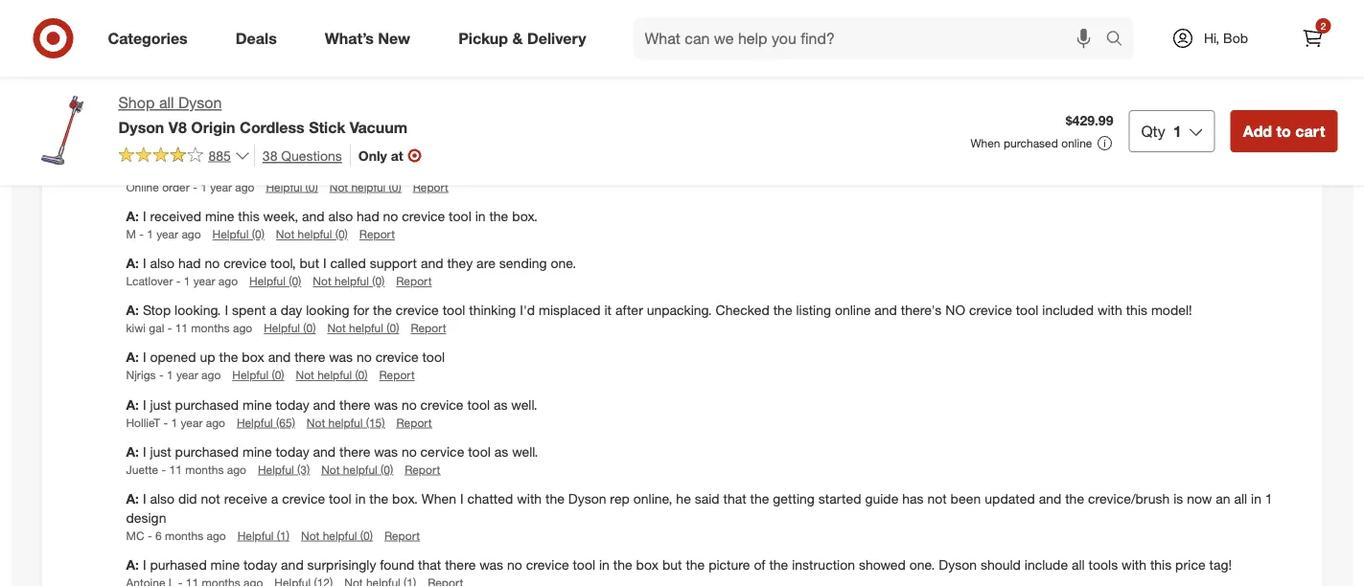 Task type: vqa. For each thing, say whether or not it's contained in the screenshot.


Task type: locate. For each thing, give the bounding box(es) containing it.
online right listing
[[835, 302, 871, 319]]

1 vertical spatial it
[[604, 302, 612, 319]]

1 vertical spatial one.
[[551, 255, 576, 272]]

1 vertical spatial to
[[1277, 122, 1291, 140]]

and inside a: same issue, checked with target help desk over chat and they suggested to return kaustav - 1 year ago
[[465, 67, 488, 83]]

to inside a: same issue, checked with target help desk over chat and they suggested to return kaustav - 1 year ago
[[588, 67, 600, 83]]

over
[[406, 67, 431, 83]]

ago for i just purchased mine today and there was no crevice tool as well.
[[206, 415, 225, 430]]

7 a: from the top
[[126, 302, 139, 319]]

there for i just purchased mine today and there was no crevice tool as well.
[[339, 396, 370, 413]]

not for i just purchased mine today and there was no crevice tool as well.
[[307, 415, 325, 430]]

today up helpful  (3)
[[276, 443, 309, 460]]

include
[[1025, 557, 1068, 574]]

1 inside a: same issue, checked with target help desk over chat and they suggested to return kaustav - 1 year ago
[[178, 86, 185, 100]]

only at
[[358, 147, 403, 164]]

not for i opened up the box and there was no crevice tool
[[296, 368, 314, 383]]

no
[[267, 161, 282, 178], [383, 208, 398, 225], [205, 255, 220, 272], [357, 349, 372, 366], [402, 396, 417, 413], [402, 443, 417, 460], [507, 557, 522, 574]]

in
[[475, 208, 486, 225], [355, 491, 366, 507], [1251, 491, 1262, 507], [599, 557, 610, 574]]

helpful for i opened up the box and there was no crevice tool
[[232, 368, 269, 383]]

today for the
[[231, 114, 265, 130]]

2 link
[[1292, 17, 1334, 59]]

with right included
[[1098, 302, 1123, 319]]

well. for i just purchased mine today and there was no cervice tool as well.
[[512, 443, 538, 460]]

received
[[150, 208, 201, 225]]

and right chat
[[465, 67, 488, 83]]

for
[[353, 302, 369, 319]]

1 vertical spatial box.
[[392, 491, 418, 507]]

purchased for i just purchased mine today and there was no crevice tool as well.
[[175, 396, 239, 413]]

year down doesn't
[[168, 39, 189, 53]]

said
[[695, 491, 720, 507]]

it
[[708, 114, 715, 130], [604, 302, 612, 319]]

helpful  (0) button for today
[[222, 132, 274, 148]]

all left the tools
[[1072, 557, 1085, 574]]

months
[[191, 321, 230, 336], [185, 463, 224, 477], [165, 529, 203, 543]]

1 horizontal spatial box
[[636, 557, 659, 574]]

to right the add
[[1277, 122, 1291, 140]]

report button for a: i just got mine today too and don't have the crevice tool. i dont know if this model comes with it or not.
[[369, 132, 405, 148]]

2 vertical spatial purchased
[[175, 443, 239, 460]]

0 horizontal spatial it
[[604, 302, 612, 319]]

not down a: i just purchased mine today and there was no cervice tool as well.
[[321, 463, 340, 477]]

1 vertical spatial online
[[835, 302, 871, 319]]

2 vertical spatial months
[[165, 529, 203, 543]]

not helpful  (0) button down a: i just purchased mine today and there was no cervice tool as well.
[[321, 462, 393, 478]]

report button for a: i just purchased mine today and there was no cervice tool as well.
[[405, 462, 440, 478]]

helpful for a: stop looking.  i spent a day looking for the crevice tool thinking i'd misplaced it after unpacking.  checked the listing online and there's no crevice tool included with this model!
[[349, 321, 383, 336]]

not right (1)
[[301, 529, 320, 543]]

report button for a: got mine also today. no crevice tool
[[413, 179, 449, 195]]

njrigs
[[126, 368, 156, 383]]

- right juette
[[162, 463, 166, 477]]

a: up njrigs
[[126, 349, 139, 366]]

all inside the shop all dyson dyson v8 origin cordless stick vacuum
[[159, 93, 174, 112]]

1 down issue,
[[178, 86, 185, 100]]

one. right showed
[[910, 557, 935, 574]]

a: for a: same issue, checked with target help desk over chat and they suggested to return kaustav - 1 year ago
[[126, 67, 139, 83]]

ago up "spent"
[[218, 274, 238, 289]]

1 vertical spatial all
[[1234, 491, 1247, 507]]

0 vertical spatial all
[[159, 93, 174, 112]]

one. right sending
[[551, 255, 576, 272]]

not helpful  (0) for got
[[286, 133, 358, 147]]

helpful  (0) button down day at the left bottom
[[264, 320, 316, 337]]

the down a: i just purchased mine today and there was no cervice tool as well.
[[369, 491, 389, 507]]

1 a: from the top
[[126, 19, 139, 36]]

a: up design
[[126, 491, 143, 507]]

a: for a: doesn't come with one.  read review
[[126, 19, 139, 36]]

a: up the kiwi on the left bottom of the page
[[126, 302, 139, 319]]

deals
[[236, 29, 277, 48]]

year for had
[[193, 274, 215, 289]]

kiwi
[[126, 321, 146, 336]]

1 vertical spatial but
[[662, 557, 682, 574]]

4 a: from the top
[[126, 161, 139, 178]]

was down (15)
[[374, 443, 398, 460]]

i left "spent"
[[225, 302, 228, 319]]

helpful for a: doesn't come with one.  read review
[[309, 39, 343, 53]]

1 vertical spatial box
[[636, 557, 659, 574]]

helpful
[[224, 39, 260, 53], [222, 133, 259, 147], [266, 180, 302, 194], [212, 227, 249, 241], [249, 274, 286, 289], [264, 321, 300, 336], [232, 368, 269, 383], [237, 415, 273, 430], [258, 463, 294, 477], [238, 529, 274, 543]]

a inside i also did not receive a crevice tool in the box.  when i chatted with the dyson rep online, he said that the getting started guide has not been updated and the crevice/brush is now an all in 1 design
[[271, 491, 278, 507]]

2 vertical spatial just
[[150, 443, 171, 460]]

ago inside a: same issue, checked with target help desk over chat and they suggested to return kaustav - 1 year ago
[[213, 86, 232, 100]]

1 horizontal spatial one.
[[551, 255, 576, 272]]

12 a: from the top
[[126, 557, 139, 574]]

1 horizontal spatial it
[[708, 114, 715, 130]]

10 a: from the top
[[126, 443, 139, 460]]

are
[[477, 255, 496, 272]]

9 a: from the top
[[126, 396, 139, 413]]

6 a: from the top
[[126, 255, 139, 272]]

not helpful  (0) for mine
[[276, 227, 348, 241]]

categories
[[108, 29, 188, 48]]

0 horizontal spatial not
[[201, 491, 220, 507]]

1 vertical spatial a
[[271, 491, 278, 507]]

model!
[[1151, 302, 1192, 319]]

&
[[512, 29, 523, 48]]

sending
[[499, 255, 547, 272]]

checked
[[219, 67, 271, 83]]

one.
[[258, 19, 283, 36], [551, 255, 576, 272], [910, 557, 935, 574]]

a: i also had no crevice tool, but i called support and they are sending one.
[[126, 255, 576, 272]]

helpful down a: doesn't come with one.  read review
[[224, 39, 260, 53]]

today for crevice
[[276, 396, 309, 413]]

also inside i also did not receive a crevice tool in the box.  when i chatted with the dyson rep online, he said that the getting started guide has not been updated and the crevice/brush is now an all in 1 design
[[150, 491, 175, 507]]

had up lcatlover - 1 year ago
[[178, 255, 201, 272]]

the left listing
[[773, 302, 792, 319]]

1 horizontal spatial when
[[971, 136, 1000, 150]]

a: i just purchased mine today and there was no cervice tool as well.
[[126, 443, 538, 460]]

2 a: from the top
[[126, 67, 139, 83]]

0 horizontal spatial had
[[178, 255, 201, 272]]

with right chatted
[[517, 491, 542, 507]]

a: i received mine this week, and also had no crevice tool in the box.
[[126, 208, 538, 225]]

design
[[126, 510, 166, 526]]

ago down checked
[[213, 86, 232, 100]]

not helpful  (0) down 'for'
[[327, 321, 399, 336]]

helpful down a: i just purchased mine today and there was no crevice tool as well.
[[328, 415, 363, 430]]

helpful inside not helpful  (15) button
[[328, 415, 363, 430]]

a right receive
[[271, 491, 278, 507]]

to
[[588, 67, 600, 83], [1277, 122, 1291, 140]]

box. inside i also did not receive a crevice tool in the box.  when i chatted with the dyson rep online, he said that the getting started guide has not been updated and the crevice/brush is now an all in 1 design
[[392, 491, 418, 507]]

online
[[1062, 136, 1092, 150], [835, 302, 871, 319]]

0 vertical spatial as
[[494, 396, 508, 413]]

1 not from the left
[[201, 491, 220, 507]]

unpacking.
[[647, 302, 712, 319]]

0 horizontal spatial all
[[159, 93, 174, 112]]

1 horizontal spatial all
[[1072, 557, 1085, 574]]

deals link
[[219, 17, 301, 59]]

0 vertical spatial they
[[491, 67, 517, 83]]

(65)
[[276, 415, 295, 430]]

helpful  (0) button for read
[[224, 38, 276, 54]]

report for a: i opened up the box and there was no crevice tool
[[379, 368, 415, 383]]

year for up
[[176, 368, 198, 383]]

1 horizontal spatial had
[[357, 208, 379, 225]]

a for spent
[[270, 302, 277, 319]]

the left crevice/brush
[[1065, 491, 1084, 507]]

helpful  (0) down a: doesn't come with one.  read review
[[224, 39, 276, 53]]

0 horizontal spatial box
[[242, 349, 264, 366]]

helpful  (0) for today
[[222, 133, 274, 147]]

mc - 6 months ago
[[126, 529, 226, 543]]

helpful for a: i just purchased mine today and there was no cervice tool as well.
[[343, 463, 377, 477]]

0 horizontal spatial to
[[588, 67, 600, 83]]

not up looking
[[313, 274, 331, 289]]

months down looking. at bottom
[[191, 321, 230, 336]]

report for a: stop looking.  i spent a day looking for the crevice tool thinking i'd misplaced it after unpacking.  checked the listing online and there's no crevice tool included with this model!
[[411, 321, 446, 336]]

0 vertical spatial that
[[723, 491, 747, 507]]

updated
[[985, 491, 1035, 507]]

2 vertical spatial one.
[[910, 557, 935, 574]]

helpful  (0) for week,
[[212, 227, 264, 241]]

also up design
[[150, 491, 175, 507]]

helpful for a: i just purchased mine today and there was no crevice tool as well.
[[328, 415, 363, 430]]

a: i just purchased mine today and there was no crevice tool as well.
[[126, 396, 537, 413]]

3 a: from the top
[[126, 114, 139, 130]]

helpful  (0) down week,
[[212, 227, 264, 241]]

not right "did"
[[201, 491, 220, 507]]

questions
[[281, 147, 342, 164]]

an
[[1216, 491, 1231, 507]]

1 horizontal spatial not
[[927, 491, 947, 507]]

not
[[201, 491, 220, 507], [927, 491, 947, 507]]

not helpful  (0) button for with
[[287, 38, 359, 54]]

not helpful  (0) button down review
[[287, 38, 359, 54]]

(0)
[[263, 39, 276, 53], [346, 39, 359, 53], [262, 133, 274, 147], [345, 133, 358, 147], [305, 180, 318, 194], [389, 180, 401, 194], [252, 227, 264, 241], [335, 227, 348, 241], [289, 274, 301, 289], [372, 274, 385, 289], [303, 321, 316, 336], [387, 321, 399, 336], [272, 368, 284, 383], [355, 368, 368, 383], [381, 463, 393, 477], [360, 529, 373, 543]]

report for a: got mine also today. no crevice tool
[[413, 180, 449, 194]]

the down rep
[[613, 557, 632, 574]]

helpful  (0) button down week,
[[212, 226, 264, 243]]

cart
[[1296, 122, 1325, 140]]

6
[[155, 529, 162, 543]]

and down (1)
[[281, 557, 304, 574]]

hi,
[[1204, 30, 1220, 46]]

- for i opened up the box and there was no crevice tool
[[159, 368, 164, 383]]

year for with
[[168, 39, 189, 53]]

looking.
[[175, 302, 221, 319]]

dyson left rep
[[568, 491, 606, 507]]

ago for i just got mine today too and don't have the crevice tool. i dont know if this model comes with it or not.
[[192, 133, 211, 147]]

1 vertical spatial months
[[185, 463, 224, 477]]

just for i just purchased mine today and there was no crevice tool as well.
[[150, 396, 171, 413]]

had up a: i also had no crevice tool, but i called support and they are sending one.
[[357, 208, 379, 225]]

0 vertical spatial when
[[971, 136, 1000, 150]]

helpful  (0) for read
[[224, 39, 276, 53]]

not helpful  (0) button
[[287, 38, 359, 54], [286, 132, 358, 148], [330, 179, 401, 195], [276, 226, 348, 243], [313, 273, 385, 290], [327, 320, 399, 337], [296, 367, 368, 384], [321, 462, 393, 478], [301, 528, 373, 544]]

a: inside a: same issue, checked with target help desk over chat and they suggested to return kaustav - 1 year ago
[[126, 67, 139, 83]]

add
[[1243, 122, 1272, 140]]

helpful left (3)
[[258, 463, 294, 477]]

0 vertical spatial just
[[150, 114, 171, 130]]

i down mc on the bottom
[[143, 557, 146, 574]]

crevice
[[408, 114, 451, 130], [286, 161, 329, 178], [402, 208, 445, 225], [224, 255, 267, 272], [396, 302, 439, 319], [969, 302, 1012, 319], [376, 349, 419, 366], [420, 396, 464, 413], [282, 491, 325, 507], [526, 557, 569, 574]]

well. for i just purchased mine today and there was no crevice tool as well.
[[511, 396, 537, 413]]

ago for i opened up the box and there was no crevice tool
[[201, 368, 221, 383]]

helpful for a: got mine also today. no crevice tool
[[351, 180, 386, 194]]

a: for a: i just purchased mine today and there was no cervice tool as well.
[[126, 443, 139, 460]]

a: for a: got mine also today. no crevice tool
[[126, 161, 139, 178]]

1 just from the top
[[150, 114, 171, 130]]

0 vertical spatial a
[[270, 302, 277, 319]]

1 right the an
[[1265, 491, 1273, 507]]

helpful down a: i also had no crevice tool, but i called support and they are sending one.
[[335, 274, 369, 289]]

not helpful  (0) down review
[[287, 39, 359, 53]]

ago for i also did not receive a crevice tool in the box.  when i chatted with the dyson rep online, he said that the getting started guide has not been updated and the crevice/brush is now an all in 1 design
[[207, 529, 226, 543]]

a: up lcatlover
[[126, 255, 139, 272]]

1 horizontal spatial online
[[1062, 136, 1092, 150]]

a: up holliet
[[126, 396, 139, 413]]

ago left helpful  (65)
[[206, 415, 225, 430]]

not helpful  (0) up a: i just purchased mine today and there was no crevice tool as well.
[[296, 368, 368, 383]]

a: for a: i received mine this week, and also had no crevice tool in the box.
[[126, 208, 139, 225]]

helpful  (0) for a
[[264, 321, 316, 336]]

0 horizontal spatial when
[[422, 491, 457, 507]]

ago down today.
[[235, 180, 255, 194]]

a: up online
[[126, 161, 139, 178]]

helpful for doesn't come with one.  read review
[[224, 39, 260, 53]]

ago right v8
[[192, 133, 211, 147]]

not
[[287, 39, 306, 53], [286, 133, 305, 147], [330, 180, 348, 194], [276, 227, 295, 241], [313, 274, 331, 289], [327, 321, 346, 336], [296, 368, 314, 383], [307, 415, 325, 430], [321, 463, 340, 477], [301, 529, 320, 543]]

crevice inside i also did not receive a crevice tool in the box.  when i chatted with the dyson rep online, he said that the getting started guide has not been updated and the crevice/brush is now an all in 1 design
[[282, 491, 325, 507]]

new
[[378, 29, 410, 48]]

11 up "did"
[[169, 463, 182, 477]]

1 horizontal spatial box.
[[512, 208, 538, 225]]

1 vertical spatial well.
[[512, 443, 538, 460]]

helpful  (0) down "a: i opened up the box and there was no crevice tool"
[[232, 368, 284, 383]]

- for doesn't come with one.  read review
[[150, 39, 155, 53]]

0 horizontal spatial got
[[143, 161, 162, 178]]

chatted
[[467, 491, 513, 507]]

report for a: i just purchased mine today and there was no cervice tool as well.
[[405, 463, 440, 477]]

helpful for a: i opened up the box and there was no crevice tool
[[318, 368, 352, 383]]

a
[[270, 302, 277, 319], [271, 491, 278, 507]]

0 vertical spatial got
[[175, 114, 195, 130]]

1 horizontal spatial that
[[723, 491, 747, 507]]

dyson
[[178, 93, 222, 112], [118, 118, 164, 136], [568, 491, 606, 507], [939, 557, 977, 574]]

mine
[[198, 114, 228, 130], [166, 161, 195, 178], [205, 208, 234, 225], [243, 396, 272, 413], [243, 443, 272, 460], [211, 557, 240, 574]]

2 vertical spatial all
[[1072, 557, 1085, 574]]

- for i received mine this week, and also had no crevice tool in the box.
[[139, 227, 144, 241]]

issue,
[[181, 67, 215, 83]]

helpful  (1) button
[[238, 528, 290, 544]]

0 vertical spatial to
[[588, 67, 600, 83]]

0 vertical spatial well.
[[511, 396, 537, 413]]

ago down received
[[182, 227, 201, 241]]

0 vertical spatial but
[[300, 255, 319, 272]]

1 vertical spatial when
[[422, 491, 457, 507]]

- for i just purchased mine today and there was no crevice tool as well.
[[164, 415, 168, 430]]

not helpful  (0) button for had
[[313, 273, 385, 290]]

1 down doesn't
[[158, 39, 164, 53]]

not helpful  (0) button for got
[[286, 132, 358, 148]]

today left too
[[231, 114, 265, 130]]

receive
[[224, 491, 267, 507]]

helpful  (0) button for a
[[264, 320, 316, 337]]

ago down come
[[193, 39, 212, 53]]

helpful down "a: i opened up the box and there was no crevice tool"
[[232, 368, 269, 383]]

not helpful  (0) down a: i just purchased mine today and there was no cervice tool as well.
[[321, 463, 393, 477]]

2 horizontal spatial all
[[1234, 491, 1247, 507]]

11
[[175, 321, 188, 336], [169, 463, 182, 477]]

8 a: from the top
[[126, 349, 139, 366]]

no
[[946, 302, 966, 319]]

ago left helpful  (1) at the left of page
[[207, 529, 226, 543]]

they inside a: same issue, checked with target help desk over chat and they suggested to return kaustav - 1 year ago
[[491, 67, 517, 83]]

was for i just purchased mine today and there was no crevice tool as well.
[[374, 396, 398, 413]]

not helpful  (0)
[[287, 39, 359, 53], [286, 133, 358, 147], [330, 180, 401, 194], [276, 227, 348, 241], [313, 274, 385, 289], [327, 321, 399, 336], [296, 368, 368, 383], [321, 463, 393, 477], [301, 529, 373, 543]]

1 vertical spatial as
[[494, 443, 508, 460]]

with left "or"
[[679, 114, 704, 130]]

a: for a: stop looking.  i spent a day looking for the crevice tool thinking i'd misplaced it after unpacking.  checked the listing online and there's no crevice tool included with this model!
[[126, 302, 139, 319]]

of
[[754, 557, 766, 574]]

(1)
[[277, 529, 290, 543]]

i left chatted
[[460, 491, 464, 507]]

helpful  (0) down day at the left bottom
[[264, 321, 316, 336]]

as for a: i just purchased mine today and there was no cervice tool as well.
[[494, 443, 508, 460]]

helpful  (0) button for box
[[232, 367, 284, 384]]

5 a: from the top
[[126, 208, 139, 225]]

1 vertical spatial purchased
[[175, 396, 239, 413]]

1 horizontal spatial to
[[1277, 122, 1291, 140]]

1 horizontal spatial they
[[491, 67, 517, 83]]

m
[[126, 227, 136, 241]]

helpful  (0) button up week,
[[266, 179, 318, 195]]

helpful  (0) up today.
[[222, 133, 274, 147]]

ago down 'up'
[[201, 368, 221, 383]]

not up a: i received mine this week, and also had no crevice tool in the box.
[[330, 180, 348, 194]]

just up holliet - 1 year ago
[[150, 396, 171, 413]]

not helpful  (0) button down a: i received mine this week, and also had no crevice tool in the box.
[[276, 226, 348, 243]]

purhased
[[150, 557, 207, 574]]

report button for a: stop looking.  i spent a day looking for the crevice tool thinking i'd misplaced it after unpacking.  checked the listing online and there's no crevice tool included with this model!
[[411, 320, 446, 337]]

0 vertical spatial 11
[[175, 321, 188, 336]]

not helpful  (0) button up a: i just purchased mine today and there was no crevice tool as well.
[[296, 367, 368, 384]]

not helpful  (0) button for mine
[[276, 226, 348, 243]]

not for stop looking.  i spent a day looking for the crevice tool thinking i'd misplaced it after unpacking.  checked the listing online and there's no crevice tool included with this model!
[[327, 321, 346, 336]]

and inside i also did not receive a crevice tool in the box.  when i chatted with the dyson rep online, he said that the getting started guide has not been updated and the crevice/brush is now an all in 1 design
[[1039, 491, 1062, 507]]

at
[[391, 147, 403, 164]]

erin
[[126, 133, 146, 147]]

also up online order - 1 year ago
[[199, 161, 224, 178]]

0 vertical spatial box
[[242, 349, 264, 366]]

a: for a: i purhased mine today and surprisingly found that there was no crevice tool in the box but the picture of the instruction showed one. dyson should include all tools with this price tag!
[[126, 557, 139, 574]]

helpful up a: i just purchased mine today and there was no crevice tool as well.
[[318, 368, 352, 383]]

1 vertical spatial just
[[150, 396, 171, 413]]

3 just from the top
[[150, 443, 171, 460]]

all right the an
[[1234, 491, 1247, 507]]

suggested
[[521, 67, 584, 83]]

cordless
[[240, 118, 305, 136]]

0 horizontal spatial one.
[[258, 19, 283, 36]]

v8
[[169, 118, 187, 136]]

0 horizontal spatial box.
[[392, 491, 418, 507]]

helpful down don't
[[308, 133, 342, 147]]

year inside a: same issue, checked with target help desk over chat and they suggested to return kaustav - 1 year ago
[[188, 86, 210, 100]]

1 vertical spatial they
[[447, 255, 473, 272]]

not inside not helpful  (15) button
[[307, 415, 325, 430]]

juette - 11 months ago
[[126, 463, 246, 477]]

helpful  (0) for no
[[266, 180, 318, 194]]

helpful  (1)
[[238, 529, 290, 543]]

ago for i received mine this week, and also had no crevice tool in the box.
[[182, 227, 201, 241]]

- right holliet
[[164, 415, 168, 430]]

up
[[200, 349, 215, 366]]

helpful for i just purchased mine today and there was no cervice tool as well.
[[258, 463, 294, 477]]

11 a: from the top
[[126, 491, 143, 507]]

0 vertical spatial one.
[[258, 19, 283, 36]]

not helpful  (15) button
[[307, 415, 385, 431]]

not down a: i just purchased mine today and there was no crevice tool as well.
[[307, 415, 325, 430]]

2 just from the top
[[150, 396, 171, 413]]

i'd
[[520, 302, 535, 319]]

all inside i also did not receive a crevice tool in the box.  when i chatted with the dyson rep online, he said that the getting started guide has not been updated and the crevice/brush is now an all in 1 design
[[1234, 491, 1247, 507]]

What can we help you find? suggestions appear below search field
[[633, 17, 1111, 59]]

helpful inside button
[[238, 529, 274, 543]]

0 horizontal spatial that
[[418, 557, 441, 574]]

was for i opened up the box and there was no crevice tool
[[329, 349, 353, 366]]

dyson up origin
[[178, 93, 222, 112]]

all
[[159, 93, 174, 112], [1234, 491, 1247, 507], [1072, 557, 1085, 574]]

a: got mine also today. no crevice tool
[[126, 161, 355, 178]]

not helpful  (0) button down don't
[[286, 132, 358, 148]]



Task type: describe. For each thing, give the bounding box(es) containing it.
helpful for a: i also had no crevice tool, but i called support and they are sending one.
[[335, 274, 369, 289]]

and up not helpful  (15)
[[313, 396, 336, 413]]

not for i also did not receive a crevice tool in the box.  when i chatted with the dyson rep online, he said that the getting started guide has not been updated and the crevice/brush is now an all in 1 design
[[301, 529, 320, 543]]

a: same issue, checked with target help desk over chat and they suggested to return kaustav - 1 year ago
[[126, 67, 639, 100]]

help
[[343, 67, 369, 83]]

(3)
[[297, 463, 310, 477]]

a: for a: i just got mine today too and don't have the crevice tool. i dont know if this model comes with it or not.
[[126, 114, 139, 130]]

don't
[[319, 114, 350, 130]]

stop
[[143, 302, 171, 319]]

i up juette
[[143, 443, 146, 460]]

not helpful  (0) for purchased
[[321, 463, 393, 477]]

rep
[[610, 491, 630, 507]]

not helpful  (0) for i
[[327, 321, 399, 336]]

same
[[143, 67, 177, 83]]

(15)
[[366, 415, 385, 430]]

what's new link
[[308, 17, 434, 59]]

1 vertical spatial got
[[143, 161, 162, 178]]

mine down online order - 1 year ago
[[205, 208, 234, 225]]

38
[[263, 147, 277, 164]]

support
[[370, 255, 417, 272]]

with inside a: same issue, checked with target help desk over chat and they suggested to return kaustav - 1 year ago
[[274, 67, 299, 83]]

this left price
[[1150, 557, 1172, 574]]

the right of
[[769, 557, 788, 574]]

search button
[[1097, 17, 1143, 63]]

mine up helpful  (65)
[[243, 396, 272, 413]]

0 vertical spatial box.
[[512, 208, 538, 225]]

and right too
[[292, 114, 315, 130]]

delivery
[[527, 29, 586, 48]]

know
[[522, 114, 554, 130]]

also up called
[[328, 208, 353, 225]]

ago for i just purchased mine today and there was no cervice tool as well.
[[227, 463, 246, 477]]

holliet
[[126, 415, 160, 430]]

what's
[[325, 29, 374, 48]]

1 down the opened
[[167, 368, 173, 383]]

only
[[358, 147, 387, 164]]

not helpful  (0) for up
[[296, 368, 368, 383]]

helpful  (65) button
[[237, 415, 295, 431]]

report for a: i received mine this week, and also had no crevice tool in the box.
[[359, 227, 395, 241]]

helpful  (65)
[[237, 415, 295, 430]]

not helpful  (0) for had
[[313, 274, 385, 289]]

with inside i also did not receive a crevice tool in the box.  when i chatted with the dyson rep online, he said that the getting started guide has not been updated and the crevice/brush is now an all in 1 design
[[517, 491, 542, 507]]

not helpful  (15)
[[307, 415, 385, 430]]

i up lcatlover
[[143, 255, 146, 272]]

mine down helpful  (65) button on the left bottom of page
[[243, 443, 272, 460]]

add to cart
[[1243, 122, 1325, 140]]

order
[[162, 180, 190, 194]]

0 vertical spatial online
[[1062, 136, 1092, 150]]

did
[[178, 491, 197, 507]]

online,
[[634, 491, 673, 507]]

0 horizontal spatial they
[[447, 255, 473, 272]]

add to cart button
[[1231, 110, 1338, 152]]

tool inside i also did not receive a crevice tool in the box.  when i chatted with the dyson rep online, he said that the getting started guide has not been updated and the crevice/brush is now an all in 1 design
[[329, 491, 352, 507]]

report for a: i also had no crevice tool, but i called support and they are sending one.
[[396, 274, 432, 289]]

doesn't
[[143, 19, 188, 36]]

2
[[1321, 20, 1326, 32]]

what's new
[[325, 29, 410, 48]]

mine up order
[[166, 161, 195, 178]]

a for receive
[[271, 491, 278, 507]]

ago for i also had no crevice tool, but i called support and they are sending one.
[[218, 274, 238, 289]]

has
[[902, 491, 924, 507]]

return
[[603, 67, 639, 83]]

bob
[[1223, 30, 1248, 46]]

dyson left should
[[939, 557, 977, 574]]

report button for a: i opened up the box and there was no crevice tool
[[379, 367, 415, 384]]

1 right m
[[147, 227, 153, 241]]

this left week,
[[238, 208, 260, 225]]

after
[[615, 302, 643, 319]]

vacuum
[[350, 118, 408, 136]]

- for i just purchased mine today and there was no cervice tool as well.
[[162, 463, 166, 477]]

0 horizontal spatial online
[[835, 302, 871, 319]]

a: i just got mine today too and don't have the crevice tool. i dont know if this model comes with it or not.
[[126, 114, 757, 130]]

year for mine
[[157, 227, 178, 241]]

chat
[[435, 67, 461, 83]]

not helpful  (0) for also
[[330, 180, 401, 194]]

the left the getting
[[750, 491, 769, 507]]

the right have
[[385, 114, 404, 130]]

1 horizontal spatial got
[[175, 114, 195, 130]]

helpful  (0) button for no
[[266, 179, 318, 195]]

0 vertical spatial it
[[708, 114, 715, 130]]

1 vertical spatial that
[[418, 557, 441, 574]]

ago for doesn't come with one.  read review
[[193, 39, 212, 53]]

have
[[353, 114, 381, 130]]

885 link
[[118, 145, 250, 168]]

the right 'for'
[[373, 302, 392, 319]]

0 horizontal spatial but
[[300, 255, 319, 272]]

search
[[1097, 31, 1143, 49]]

with right come
[[229, 19, 254, 36]]

when inside i also did not receive a crevice tool in the box.  when i chatted with the dyson rep online, he said that the getting started guide has not been updated and the crevice/brush is now an all in 1 design
[[422, 491, 457, 507]]

not helpful  (0) button up surprisingly
[[301, 528, 373, 544]]

tag!
[[1209, 557, 1232, 574]]

there right found
[[445, 557, 476, 574]]

helpful for i received mine this week, and also had no crevice tool in the box.
[[212, 227, 249, 241]]

showed
[[859, 557, 906, 574]]

just for i just purchased mine today and there was no cervice tool as well.
[[150, 443, 171, 460]]

not helpful  (0) up surprisingly
[[301, 529, 373, 543]]

there for i opened up the box and there was no crevice tool
[[294, 349, 325, 366]]

m - 1 year ago
[[126, 227, 201, 241]]

i right the tool.
[[484, 114, 488, 130]]

this left model! at the right of page
[[1126, 302, 1148, 319]]

if
[[558, 114, 565, 130]]

comes
[[635, 114, 676, 130]]

the right chatted
[[546, 491, 565, 507]]

and down day at the left bottom
[[268, 349, 291, 366]]

helpful for i also had no crevice tool, but i called support and they are sending one.
[[249, 274, 286, 289]]

1 right order
[[201, 180, 207, 194]]

not helpful  (0) button for purchased
[[321, 462, 393, 478]]

0 vertical spatial had
[[357, 208, 379, 225]]

not helpful  (0) button for i
[[327, 320, 399, 337]]

the right 'up'
[[219, 349, 238, 366]]

and right support
[[421, 255, 443, 272]]

i up njrigs
[[143, 349, 146, 366]]

2 horizontal spatial one.
[[910, 557, 935, 574]]

ago down "spent"
[[233, 321, 252, 336]]

1 left v8
[[157, 133, 163, 147]]

helpful for a: i received mine this week, and also had no crevice tool in the box.
[[298, 227, 332, 241]]

helpful for i just got mine today too and don't have the crevice tool. i dont know if this model comes with it or not.
[[222, 133, 259, 147]]

was for i just purchased mine today and there was no cervice tool as well.
[[374, 443, 398, 460]]

shop all dyson dyson v8 origin cordless stick vacuum
[[118, 93, 408, 136]]

- inside a: same issue, checked with target help desk over chat and they suggested to return kaustav - 1 year ago
[[171, 86, 175, 100]]

cervice
[[420, 443, 464, 460]]

- right gal
[[167, 321, 172, 336]]

origin
[[191, 118, 235, 136]]

there for i just purchased mine today and there was no cervice tool as well.
[[339, 443, 370, 460]]

crevice/brush
[[1088, 491, 1170, 507]]

1 vertical spatial had
[[178, 255, 201, 272]]

38 questions
[[263, 147, 342, 164]]

i up design
[[143, 491, 146, 507]]

mine up 885 at the left top of the page
[[198, 114, 228, 130]]

not for i just got mine today too and don't have the crevice tool. i dont know if this model comes with it or not.
[[286, 133, 305, 147]]

pickup & delivery link
[[442, 17, 610, 59]]

this right if
[[569, 114, 590, 130]]

1 inside i also did not receive a crevice tool in the box.  when i chatted with the dyson rep online, he said that the getting started guide has not been updated and the crevice/brush is now an all in 1 design
[[1265, 491, 1273, 507]]

not helpful  (0) for with
[[287, 39, 359, 53]]

kiwi gal - 11 months ago
[[126, 321, 252, 336]]

helpful for got mine also today. no crevice tool
[[266, 180, 302, 194]]

come
[[191, 19, 225, 36]]

- right order
[[193, 180, 197, 194]]

2 not from the left
[[927, 491, 947, 507]]

helpful for a: i just got mine today too and don't have the crevice tool. i dont know if this model comes with it or not.
[[308, 133, 342, 147]]

today down helpful  (1) button
[[244, 557, 277, 574]]

year down a: got mine also today. no crevice tool
[[210, 180, 232, 194]]

not for i also had no crevice tool, but i called support and they are sending one.
[[313, 274, 331, 289]]

0 vertical spatial purchased
[[1004, 136, 1058, 150]]

0 vertical spatial months
[[191, 321, 230, 336]]

helpful  (0) for crevice
[[249, 274, 301, 289]]

885
[[209, 147, 231, 164]]

checked
[[716, 302, 770, 319]]

i also did not receive a crevice tool in the box.  when i chatted with the dyson rep online, he said that the getting started guide has not been updated and the crevice/brush is now an all in 1 design
[[126, 491, 1273, 526]]

not helpful  (0) button for up
[[296, 367, 368, 384]]

gal
[[149, 321, 164, 336]]

- for i just got mine today too and don't have the crevice tool. i dont know if this model comes with it or not.
[[149, 133, 154, 147]]

i left called
[[323, 255, 327, 272]]

read
[[287, 19, 314, 36]]

price
[[1176, 557, 1206, 574]]

a: for a: i also had no crevice tool, but i called support and they are sending one.
[[126, 255, 139, 272]]

mc
[[126, 529, 144, 543]]

cee - 1 year ago
[[126, 39, 212, 53]]

a: i purhased mine today and surprisingly found that there was no crevice tool in the box but the picture of the instruction showed one. dyson should include all tools with this price tag!
[[126, 557, 1232, 574]]

should
[[981, 557, 1021, 574]]

and down not helpful  (15) button
[[313, 443, 336, 460]]

and left there's on the bottom right
[[875, 302, 897, 319]]

and right week,
[[302, 208, 325, 225]]

not for doesn't come with one.  read review
[[287, 39, 306, 53]]

not for i just purchased mine today and there was no cervice tool as well.
[[321, 463, 340, 477]]

shop
[[118, 93, 155, 112]]

the up are
[[489, 208, 508, 225]]

helpful  (0) button for crevice
[[249, 273, 301, 290]]

dyson down "shop"
[[118, 118, 164, 136]]

categories link
[[92, 17, 212, 59]]

months for i just purchased mine today and there was no cervice tool as well.
[[185, 463, 224, 477]]

was down chatted
[[480, 557, 503, 574]]

purchased for i just purchased mine today and there was no cervice tool as well.
[[175, 443, 239, 460]]

the left "picture"
[[686, 557, 705, 574]]

report button for a: i received mine this week, and also had no crevice tool in the box.
[[359, 226, 395, 243]]

mine right purhased
[[211, 557, 240, 574]]

helpful  (0) for box
[[232, 368, 284, 383]]

been
[[951, 491, 981, 507]]

1 horizontal spatial but
[[662, 557, 682, 574]]

tool,
[[270, 255, 296, 272]]

not for got mine also today. no crevice tool
[[330, 180, 348, 194]]

a: for a: i just purchased mine today and there was no crevice tool as well.
[[126, 396, 139, 413]]

not for i received mine this week, and also had no crevice tool in the box.
[[276, 227, 295, 241]]

with right the tools
[[1122, 557, 1147, 574]]

image of dyson v8 origin cordless stick vacuum image
[[26, 92, 103, 169]]

getting
[[773, 491, 815, 507]]

1 right holliet
[[171, 415, 178, 430]]

also up lcatlover
[[150, 255, 175, 272]]

not helpful  (0) button for also
[[330, 179, 401, 195]]

- for i also did not receive a crevice tool in the box.  when i chatted with the dyson rep online, he said that the getting started guide has not been updated and the crevice/brush is now an all in 1 design
[[148, 529, 152, 543]]

i up m - 1 year ago
[[143, 208, 146, 225]]

too
[[269, 114, 289, 130]]

to inside button
[[1277, 122, 1291, 140]]

tools
[[1089, 557, 1118, 574]]

i up erin
[[143, 114, 146, 130]]

report button for a: i just purchased mine today and there was no crevice tool as well.
[[396, 415, 432, 431]]

report button for a: i also had no crevice tool, but i called support and they are sending one.
[[396, 273, 432, 290]]

- for i also had no crevice tool, but i called support and they are sending one.
[[176, 274, 181, 289]]

review
[[317, 19, 356, 36]]

today for cervice
[[276, 443, 309, 460]]

helpful for i also did not receive a crevice tool in the box.  when i chatted with the dyson rep online, he said that the getting started guide has not been updated and the crevice/brush is now an all in 1 design
[[238, 529, 274, 543]]

year for got
[[167, 133, 188, 147]]

$429.99
[[1066, 112, 1114, 129]]

1 vertical spatial 11
[[169, 463, 182, 477]]

months for i also did not receive a crevice tool in the box.  when i chatted with the dyson rep online, he said that the getting started guide has not been updated and the crevice/brush is now an all in 1 design
[[165, 529, 203, 543]]

njrigs - 1 year ago
[[126, 368, 221, 383]]

helpful up surprisingly
[[323, 529, 357, 543]]

qty
[[1141, 122, 1166, 140]]

dyson inside i also did not receive a crevice tool in the box.  when i chatted with the dyson rep online, he said that the getting started guide has not been updated and the crevice/brush is now an all in 1 design
[[568, 491, 606, 507]]

found
[[380, 557, 414, 574]]

i up holliet
[[143, 396, 146, 413]]

online order - 1 year ago
[[126, 180, 255, 194]]

model
[[594, 114, 631, 130]]

as for a: i just purchased mine today and there was no crevice tool as well.
[[494, 396, 508, 413]]

that inside i also did not receive a crevice tool in the box.  when i chatted with the dyson rep online, he said that the getting started guide has not been updated and the crevice/brush is now an all in 1 design
[[723, 491, 747, 507]]

a: stop looking.  i spent a day looking for the crevice tool thinking i'd misplaced it after unpacking.  checked the listing online and there's no crevice tool included with this model!
[[126, 302, 1192, 319]]

helpful for i just purchased mine today and there was no crevice tool as well.
[[237, 415, 273, 430]]

desk
[[373, 67, 402, 83]]

helpful for stop looking.  i spent a day looking for the crevice tool thinking i'd misplaced it after unpacking.  checked the listing online and there's no crevice tool included with this model!
[[264, 321, 300, 336]]

1 right qty
[[1173, 122, 1182, 140]]

a: for a: i opened up the box and there was no crevice tool
[[126, 349, 139, 366]]

report for a: i just got mine today too and don't have the crevice tool. i dont know if this model comes with it or not.
[[369, 133, 405, 147]]

1 up looking. at bottom
[[184, 274, 190, 289]]

report button for a: doesn't come with one.  read review
[[370, 38, 406, 54]]



